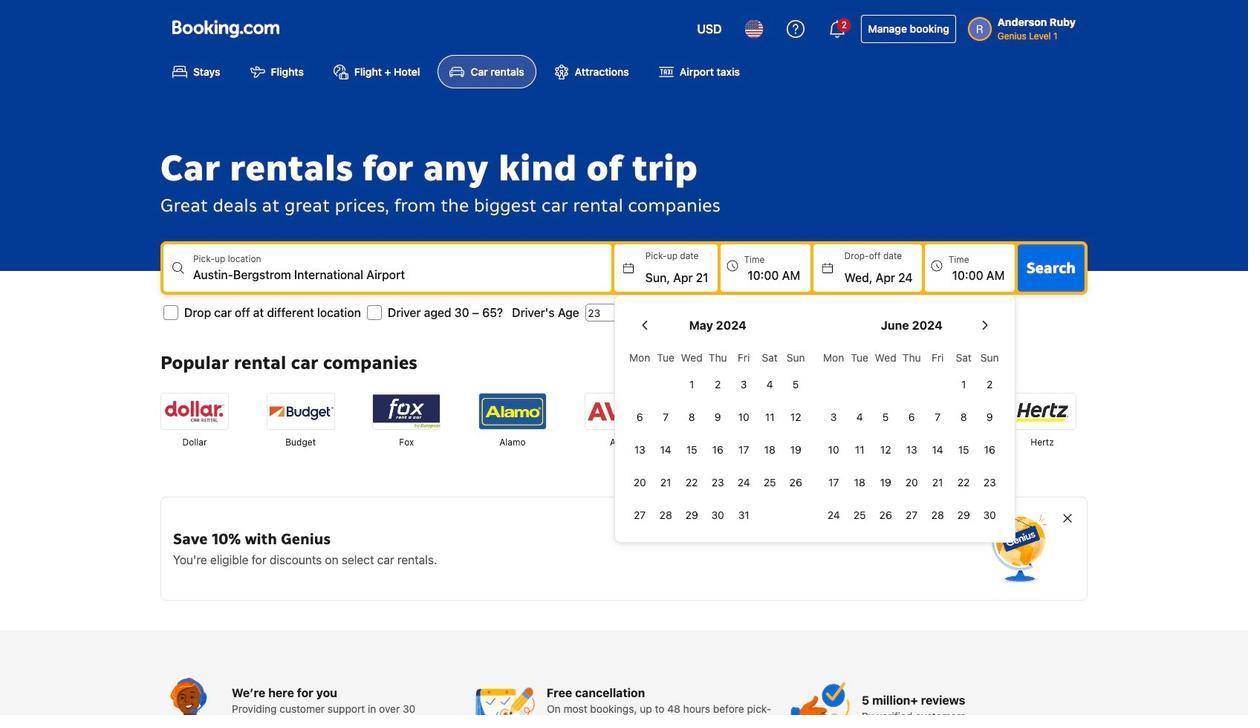 Task type: describe. For each thing, give the bounding box(es) containing it.
29 June 2024 checkbox
[[951, 501, 977, 531]]

30 June 2024 checkbox
[[977, 501, 1003, 531]]

29 May 2024 checkbox
[[679, 501, 705, 531]]

8 June 2024 checkbox
[[951, 403, 977, 433]]

2 June 2024 checkbox
[[977, 370, 1003, 400]]

5 million+ reviews image
[[791, 679, 850, 716]]

31 May 2024 checkbox
[[731, 501, 757, 531]]

dollar logo image
[[161, 394, 228, 430]]

13 May 2024 checkbox
[[627, 436, 653, 466]]

2 grid from the left
[[821, 344, 1003, 531]]

19 June 2024 checkbox
[[873, 469, 899, 498]]

12 June 2024 checkbox
[[873, 436, 899, 466]]

7 June 2024 checkbox
[[925, 403, 951, 433]]

21 May 2024 checkbox
[[653, 469, 679, 498]]

18 June 2024 checkbox
[[847, 469, 873, 498]]

14 May 2024 checkbox
[[653, 436, 679, 466]]

1 June 2024 checkbox
[[951, 370, 977, 400]]

4 May 2024 checkbox
[[757, 370, 783, 400]]

17 May 2024 checkbox
[[731, 436, 757, 466]]

22 June 2024 checkbox
[[951, 469, 977, 498]]

6 May 2024 checkbox
[[627, 403, 653, 433]]

25 June 2024 checkbox
[[847, 501, 873, 531]]

sixt logo image
[[691, 394, 758, 430]]

18 May 2024 checkbox
[[757, 436, 783, 466]]

alamo logo image
[[479, 394, 546, 430]]

20 June 2024 checkbox
[[899, 469, 925, 498]]

16 May 2024 checkbox
[[705, 436, 731, 466]]

budget logo image
[[267, 394, 334, 430]]

we're here for you image
[[161, 679, 220, 716]]

avis logo image
[[585, 394, 652, 430]]

1 grid from the left
[[627, 344, 809, 531]]

fox logo image
[[373, 394, 440, 430]]

thrifty logo image
[[798, 394, 864, 430]]

3 June 2024 checkbox
[[821, 403, 847, 433]]



Task type: vqa. For each thing, say whether or not it's contained in the screenshot.
topmost travelers
no



Task type: locate. For each thing, give the bounding box(es) containing it.
30 May 2024 checkbox
[[705, 501, 731, 531]]

10 June 2024 checkbox
[[821, 436, 847, 466]]

3 May 2024 checkbox
[[731, 370, 757, 400]]

15 June 2024 checkbox
[[951, 436, 977, 466]]

22 May 2024 checkbox
[[679, 469, 705, 498]]

24 May 2024 checkbox
[[731, 469, 757, 498]]

26 May 2024 checkbox
[[783, 469, 809, 498]]

11 May 2024 checkbox
[[757, 403, 783, 433]]

16 June 2024 checkbox
[[977, 436, 1003, 466]]

17 June 2024 checkbox
[[821, 469, 847, 498]]

23 June 2024 checkbox
[[977, 469, 1003, 498]]

5 May 2024 checkbox
[[783, 370, 809, 400]]

25 May 2024 checkbox
[[757, 469, 783, 498]]

0 horizontal spatial grid
[[627, 344, 809, 531]]

14 June 2024 checkbox
[[925, 436, 951, 466]]

9 May 2024 checkbox
[[705, 403, 731, 433]]

28 May 2024 checkbox
[[653, 501, 679, 531]]

4 June 2024 checkbox
[[847, 403, 873, 433]]

Pick-up location field
[[193, 266, 612, 284]]

15 May 2024 checkbox
[[679, 436, 705, 466]]

2 May 2024 checkbox
[[705, 370, 731, 400]]

free cancellation image
[[476, 679, 535, 716]]

booking.com online hotel reservations image
[[172, 20, 280, 38]]

8 May 2024 checkbox
[[679, 403, 705, 433]]

13 June 2024 checkbox
[[899, 436, 925, 466]]

grid
[[627, 344, 809, 531], [821, 344, 1003, 531]]

23 May 2024 checkbox
[[705, 469, 731, 498]]

1 May 2024 checkbox
[[679, 370, 705, 400]]

12 May 2024 checkbox
[[783, 403, 809, 433]]

7 May 2024 checkbox
[[653, 403, 679, 433]]

9 June 2024 checkbox
[[977, 403, 1003, 433]]

24 June 2024 checkbox
[[821, 501, 847, 531]]

21 June 2024 checkbox
[[925, 469, 951, 498]]

5 June 2024 checkbox
[[873, 403, 899, 433]]

27 June 2024 checkbox
[[899, 501, 925, 531]]

1 horizontal spatial grid
[[821, 344, 1003, 531]]

27 May 2024 checkbox
[[627, 501, 653, 531]]

6 June 2024 checkbox
[[899, 403, 925, 433]]

hertz logo image
[[1010, 394, 1077, 430]]

10 May 2024 checkbox
[[731, 403, 757, 433]]

26 June 2024 checkbox
[[873, 501, 899, 531]]

28 June 2024 checkbox
[[925, 501, 951, 531]]

hertz pp domestic logo image
[[909, 394, 976, 430]]

20 May 2024 checkbox
[[627, 469, 653, 498]]

None number field
[[586, 304, 617, 322]]

11 June 2024 checkbox
[[847, 436, 873, 466]]

19 May 2024 checkbox
[[783, 436, 809, 466]]



